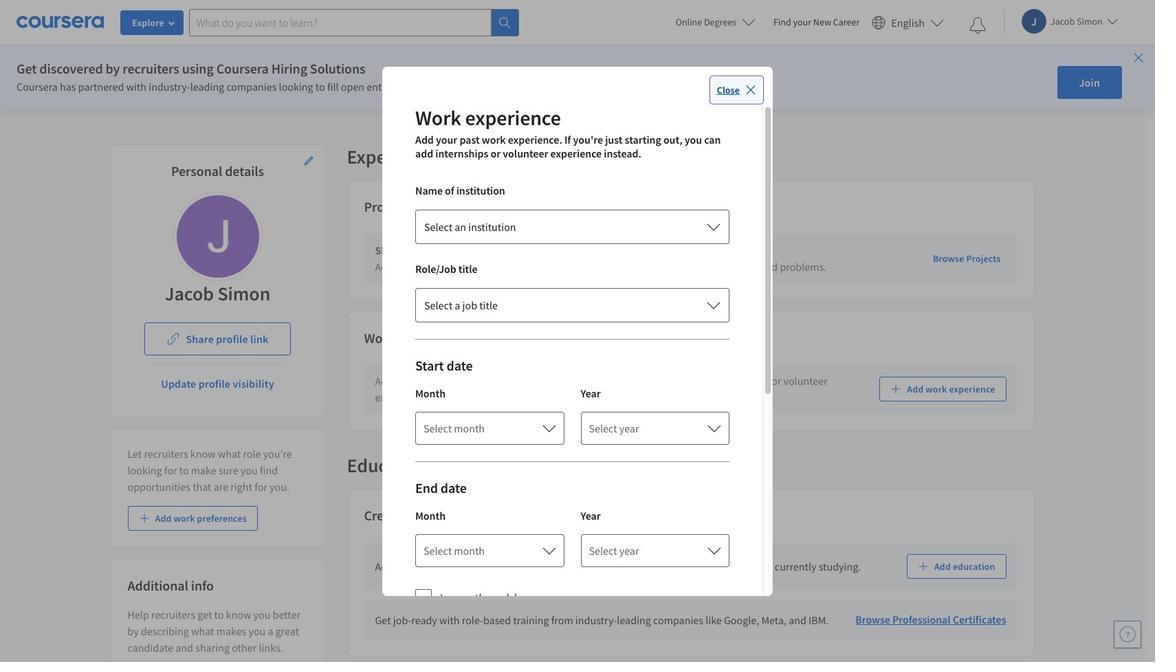 Task type: describe. For each thing, give the bounding box(es) containing it.
information about credentials section image
[[436, 511, 447, 522]]

coursera image
[[17, 11, 104, 33]]

edit personal details. image
[[303, 155, 314, 166]]

information about the projects section image
[[417, 202, 428, 213]]

help center image
[[1119, 626, 1136, 643]]

profile photo image
[[176, 195, 259, 278]]



Task type: vqa. For each thing, say whether or not it's contained in the screenshot.
Senior
no



Task type: locate. For each thing, give the bounding box(es) containing it.
dialog
[[382, 66, 773, 662]]

None search field
[[189, 9, 519, 36]]

None button
[[415, 209, 730, 244], [415, 288, 730, 322], [415, 209, 730, 244], [415, 288, 730, 322]]



